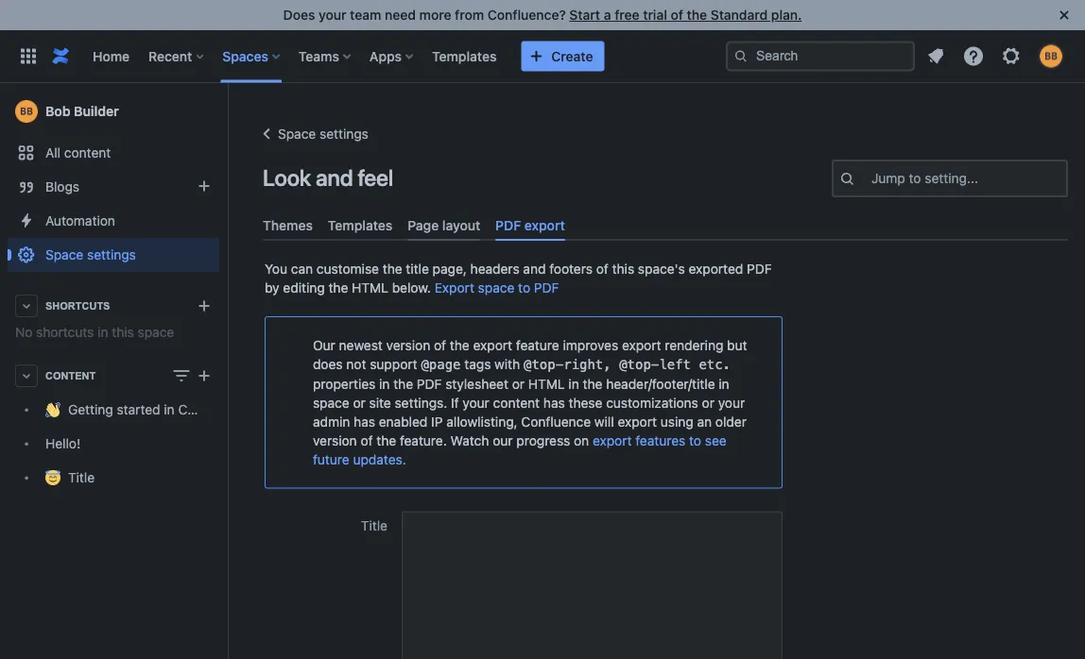 Task type: vqa. For each thing, say whether or not it's contained in the screenshot.
PDF export link
yes



Task type: locate. For each thing, give the bounding box(es) containing it.
or down with
[[512, 376, 525, 392]]

in up these
[[568, 376, 579, 392]]

2 vertical spatial to
[[689, 433, 701, 449]]

1 vertical spatial has
[[354, 414, 375, 430]]

pdf up 'settings.'
[[417, 376, 442, 392]]

1 horizontal spatial html
[[528, 376, 565, 392]]

html down customise
[[352, 280, 388, 296]]

version up support
[[386, 338, 430, 354]]

space down the automation
[[45, 247, 83, 263]]

title
[[68, 470, 95, 486], [361, 518, 388, 534]]

recent button
[[143, 41, 211, 71]]

title
[[406, 262, 429, 277]]

global element
[[11, 30, 726, 83]]

0 horizontal spatial to
[[518, 280, 530, 296]]

has down site
[[354, 414, 375, 430]]

space inside space element
[[138, 325, 174, 340]]

0 vertical spatial this
[[612, 262, 634, 277]]

templates
[[432, 48, 497, 64], [328, 217, 392, 233]]

0 horizontal spatial this
[[112, 325, 134, 340]]

1 vertical spatial space settings link
[[8, 238, 219, 272]]

of inside you can customise the title page, headers and footers of this space's exported pdf by editing the html below.
[[596, 262, 609, 277]]

templates down from
[[432, 48, 497, 64]]

this left space's
[[612, 262, 634, 277]]

teams button
[[293, 41, 358, 71]]

of right trial
[[671, 7, 683, 23]]

our newest version of the export feature improves export rendering but does not support
[[313, 338, 747, 373]]

exported
[[689, 262, 743, 277]]

1 vertical spatial title
[[361, 518, 388, 534]]

export up left
[[622, 338, 661, 354]]

space down shortcuts dropdown button
[[138, 325, 174, 340]]

to for see
[[689, 433, 701, 449]]

templates link
[[426, 41, 502, 71], [320, 210, 400, 241]]

space settings link
[[255, 123, 368, 146], [8, 238, 219, 272]]

look
[[263, 164, 311, 191]]

0 horizontal spatial confluence
[[178, 402, 248, 418]]

1 horizontal spatial title
[[361, 518, 388, 534]]

export space to pdf link
[[435, 280, 559, 296]]

stylesheet
[[445, 376, 508, 392]]

jump
[[871, 171, 905, 186]]

0 horizontal spatial settings
[[87, 247, 136, 263]]

change view image
[[170, 365, 193, 388]]

1 horizontal spatial version
[[386, 338, 430, 354]]

rendering
[[665, 338, 723, 354]]

1 vertical spatial content
[[493, 395, 540, 411]]

you
[[265, 262, 287, 277]]

0 vertical spatial and
[[316, 164, 353, 191]]

the inside our newest version of the export feature improves export rendering but does not support
[[450, 338, 470, 354]]

@top- up 'header/footer/title'
[[619, 357, 659, 373]]

0 vertical spatial version
[[386, 338, 430, 354]]

editing
[[283, 280, 325, 296]]

not
[[346, 357, 366, 373]]

1 vertical spatial space
[[138, 325, 174, 340]]

your down stylesheet
[[463, 395, 489, 411]]

1 horizontal spatial content
[[493, 395, 540, 411]]

0 horizontal spatial version
[[313, 433, 357, 449]]

1 horizontal spatial templates
[[432, 48, 497, 64]]

1 horizontal spatial your
[[463, 395, 489, 411]]

@top-
[[524, 357, 563, 373], [619, 357, 659, 373]]

export features to see future updates.
[[313, 433, 726, 468]]

to inside export features to see future updates.
[[689, 433, 701, 449]]

create button
[[521, 41, 604, 71]]

1 vertical spatial templates link
[[320, 210, 400, 241]]

and
[[316, 164, 353, 191], [523, 262, 546, 277]]

settings up "look and feel"
[[320, 126, 368, 142]]

0 vertical spatial content
[[64, 145, 111, 161]]

confluence image
[[49, 45, 72, 68], [49, 45, 72, 68]]

version down admin
[[313, 433, 357, 449]]

space
[[478, 280, 514, 296], [138, 325, 174, 340], [313, 395, 349, 411]]

0 horizontal spatial @top-
[[524, 357, 563, 373]]

your left team
[[319, 7, 346, 23]]

space down headers at the left top of page
[[478, 280, 514, 296]]

bob
[[45, 103, 70, 119]]

does
[[313, 357, 343, 373]]

export down customizations at the bottom right of page
[[618, 414, 657, 430]]

an
[[697, 414, 712, 430]]

content button
[[8, 359, 219, 393]]

if
[[451, 395, 459, 411]]

in down etc.
[[719, 376, 729, 392]]

pdf inside the @page tags with @top-right, @top-left etc. properties in the pdf stylesheet or html in the header/footer/title in space or site settings. if your content has these customizations or your admin has enabled ip allowlisting, confluence will export using an older version of the feature. watch our progress on
[[417, 376, 442, 392]]

and left feel
[[316, 164, 353, 191]]

confluence up progress at the bottom of page
[[521, 414, 591, 430]]

header/footer/title
[[606, 376, 715, 392]]

left
[[659, 357, 691, 373]]

0 vertical spatial html
[[352, 280, 388, 296]]

page,
[[433, 262, 467, 277]]

of up updates.
[[361, 433, 373, 449]]

0 vertical spatial space
[[278, 126, 316, 142]]

0 vertical spatial title
[[68, 470, 95, 486]]

export up footers
[[524, 217, 565, 233]]

2 horizontal spatial your
[[718, 395, 745, 411]]

settings down 'automation' link
[[87, 247, 136, 263]]

tab list
[[255, 210, 1076, 241]]

export inside export features to see future updates.
[[593, 433, 632, 449]]

all
[[45, 145, 61, 161]]

1 horizontal spatial has
[[543, 395, 565, 411]]

1 vertical spatial and
[[523, 262, 546, 277]]

to left the see
[[689, 433, 701, 449]]

1 vertical spatial this
[[112, 325, 134, 340]]

0 horizontal spatial space settings link
[[8, 238, 219, 272]]

bob builder
[[45, 103, 119, 119]]

0 vertical spatial templates
[[432, 48, 497, 64]]

etc.
[[699, 357, 731, 373]]

1 horizontal spatial to
[[689, 433, 701, 449]]

templates link down from
[[426, 41, 502, 71]]

2 vertical spatial space
[[313, 395, 349, 411]]

1 horizontal spatial settings
[[320, 126, 368, 142]]

progress
[[516, 433, 570, 449]]

blogs link
[[8, 170, 219, 204]]

to right jump
[[909, 171, 921, 186]]

start a free trial of the standard plan. link
[[569, 7, 802, 23]]

1 horizontal spatial this
[[612, 262, 634, 277]]

0 horizontal spatial or
[[353, 395, 366, 411]]

your up older
[[718, 395, 745, 411]]

teams
[[299, 48, 339, 64]]

space settings link down the automation
[[8, 238, 219, 272]]

need
[[385, 7, 416, 23]]

space settings down the automation
[[45, 247, 136, 263]]

settings
[[320, 126, 368, 142], [87, 247, 136, 263]]

tree containing getting started in confluence
[[8, 393, 248, 495]]

spaces button
[[217, 41, 287, 71]]

of inside our newest version of the export feature improves export rendering but does not support
[[434, 338, 446, 354]]

banner containing home
[[0, 30, 1085, 83]]

html down our newest version of the export feature improves export rendering but does not support
[[528, 376, 565, 392]]

all content
[[45, 145, 111, 161]]

Search field
[[726, 41, 915, 71]]

in
[[97, 325, 108, 340], [379, 376, 390, 392], [568, 376, 579, 392], [719, 376, 729, 392], [164, 402, 175, 418]]

@page tags with @top-right, @top-left etc. properties in the pdf stylesheet or html in the header/footer/title in space or site settings. if your content has these customizations or your admin has enabled ip allowlisting, confluence will export using an older version of the feature. watch our progress on
[[313, 357, 747, 449]]

builder
[[74, 103, 119, 119]]

1 horizontal spatial @top-
[[619, 357, 659, 373]]

in inside 'link'
[[164, 402, 175, 418]]

1 @top- from the left
[[524, 357, 563, 373]]

this down shortcuts dropdown button
[[112, 325, 134, 340]]

html inside you can customise the title page, headers and footers of this space's exported pdf by editing the html below.
[[352, 280, 388, 296]]

1 horizontal spatial and
[[523, 262, 546, 277]]

export space to pdf
[[435, 280, 559, 296]]

feature
[[516, 338, 559, 354]]

1 horizontal spatial space
[[313, 395, 349, 411]]

1 horizontal spatial confluence
[[521, 414, 591, 430]]

themes link
[[255, 210, 320, 241]]

help icon image
[[962, 45, 985, 68]]

0 horizontal spatial space
[[45, 247, 83, 263]]

older
[[715, 414, 747, 430]]

templates link up customise
[[320, 210, 400, 241]]

1 vertical spatial to
[[518, 280, 530, 296]]

pdf right exported
[[747, 262, 772, 277]]

2 @top- from the left
[[619, 357, 659, 373]]

or left site
[[353, 395, 366, 411]]

to down headers at the left top of page
[[518, 280, 530, 296]]

content right 'all'
[[64, 145, 111, 161]]

1 vertical spatial templates
[[328, 217, 392, 233]]

notification icon image
[[924, 45, 947, 68]]

1 horizontal spatial space
[[278, 126, 316, 142]]

export up with
[[473, 338, 512, 354]]

0 vertical spatial to
[[909, 171, 921, 186]]

1 vertical spatial space settings
[[45, 247, 136, 263]]

apps button
[[364, 41, 421, 71]]

the up tags at the bottom left
[[450, 338, 470, 354]]

0 horizontal spatial space
[[138, 325, 174, 340]]

0 vertical spatial space
[[478, 280, 514, 296]]

bob builder link
[[8, 93, 219, 130]]

customizations
[[606, 395, 698, 411]]

admin
[[313, 414, 350, 430]]

collapse sidebar image
[[206, 93, 248, 130]]

free
[[615, 7, 640, 23]]

title down updates.
[[361, 518, 388, 534]]

1 vertical spatial settings
[[87, 247, 136, 263]]

the down right,
[[583, 376, 602, 392]]

space up 'look'
[[278, 126, 316, 142]]

0 horizontal spatial and
[[316, 164, 353, 191]]

content up allowlisting,
[[493, 395, 540, 411]]

to for pdf
[[518, 280, 530, 296]]

feel
[[358, 164, 393, 191]]

title down hello!
[[68, 470, 95, 486]]

layout
[[442, 217, 480, 233]]

0 horizontal spatial title
[[68, 470, 95, 486]]

or up 'an'
[[702, 395, 714, 411]]

pdf up headers at the left top of page
[[495, 217, 521, 233]]

1 horizontal spatial or
[[512, 376, 525, 392]]

tree
[[8, 393, 248, 495]]

0 vertical spatial space settings link
[[255, 123, 368, 146]]

0 vertical spatial templates link
[[426, 41, 502, 71]]

0 horizontal spatial templates
[[328, 217, 392, 233]]

1 vertical spatial version
[[313, 433, 357, 449]]

confluence down create content 'image'
[[178, 402, 248, 418]]

getting started in confluence
[[68, 402, 248, 418]]

export down will
[[593, 433, 632, 449]]

on
[[574, 433, 589, 449]]

your
[[319, 7, 346, 23], [463, 395, 489, 411], [718, 395, 745, 411]]

content inside space element
[[64, 145, 111, 161]]

2 horizontal spatial to
[[909, 171, 921, 186]]

has left these
[[543, 395, 565, 411]]

0 horizontal spatial space settings
[[45, 247, 136, 263]]

add shortcut image
[[193, 295, 215, 318]]

space settings link up "look and feel"
[[255, 123, 368, 146]]

does
[[283, 7, 315, 23]]

templates up customise
[[328, 217, 392, 233]]

0 horizontal spatial html
[[352, 280, 388, 296]]

in right started
[[164, 402, 175, 418]]

shortcuts button
[[8, 289, 219, 323]]

space settings
[[278, 126, 368, 142], [45, 247, 136, 263]]

space up admin
[[313, 395, 349, 411]]

apps
[[369, 48, 402, 64]]

of right footers
[[596, 262, 609, 277]]

@page
[[421, 357, 461, 373]]

1 vertical spatial html
[[528, 376, 565, 392]]

0 vertical spatial space settings
[[278, 126, 368, 142]]

@top- down feature
[[524, 357, 563, 373]]

space settings up "look and feel"
[[278, 126, 368, 142]]

future
[[313, 452, 349, 468]]

confluence
[[178, 402, 248, 418], [521, 414, 591, 430]]

the down support
[[393, 376, 413, 392]]

of up @page
[[434, 338, 446, 354]]

and left footers
[[523, 262, 546, 277]]

confluence inside the @page tags with @top-right, @top-left etc. properties in the pdf stylesheet or html in the header/footer/title in space or site settings. if your content has these customizations or your admin has enabled ip allowlisting, confluence will export using an older version of the feature. watch our progress on
[[521, 414, 591, 430]]

no
[[15, 325, 32, 340]]

1 horizontal spatial space settings
[[278, 126, 368, 142]]

0 vertical spatial settings
[[320, 126, 368, 142]]

this
[[612, 262, 634, 277], [112, 325, 134, 340]]

0 horizontal spatial content
[[64, 145, 111, 161]]

banner
[[0, 30, 1085, 83]]

the
[[687, 7, 707, 23], [383, 262, 402, 277], [328, 280, 348, 296], [450, 338, 470, 354], [393, 376, 413, 392], [583, 376, 602, 392], [376, 433, 396, 449]]

see
[[705, 433, 726, 449]]



Task type: describe. For each thing, give the bounding box(es) containing it.
page layout link
[[400, 210, 488, 241]]

in down shortcuts dropdown button
[[97, 325, 108, 340]]

but
[[727, 338, 747, 354]]

pdf down footers
[[534, 280, 559, 296]]

2 horizontal spatial space
[[478, 280, 514, 296]]

space inside the @page tags with @top-right, @top-left etc. properties in the pdf stylesheet or html in the header/footer/title in space or site settings. if your content has these customizations or your admin has enabled ip allowlisting, confluence will export using an older version of the feature. watch our progress on
[[313, 395, 349, 411]]

improves
[[563, 338, 618, 354]]

ip
[[431, 414, 443, 430]]

shortcuts
[[45, 300, 110, 312]]

create content image
[[193, 365, 215, 388]]

our
[[493, 433, 513, 449]]

export inside the @page tags with @top-right, @top-left etc. properties in the pdf stylesheet or html in the header/footer/title in space or site settings. if your content has these customizations or your admin has enabled ip allowlisting, confluence will export using an older version of the feature. watch our progress on
[[618, 414, 657, 430]]

allowlisting,
[[446, 414, 518, 430]]

newest
[[339, 338, 383, 354]]

1 vertical spatial space
[[45, 247, 83, 263]]

below.
[[392, 280, 431, 296]]

tree inside space element
[[8, 393, 248, 495]]

you can customise the title page, headers and footers of this space's exported pdf by editing the html below.
[[265, 262, 772, 296]]

footers
[[549, 262, 593, 277]]

tags
[[464, 357, 491, 373]]

the left title
[[383, 262, 402, 277]]

1 horizontal spatial templates link
[[426, 41, 502, 71]]

the up updates.
[[376, 433, 396, 449]]

Search settings text field
[[871, 169, 875, 188]]

export features to see future updates. link
[[313, 433, 726, 468]]

version inside our newest version of the export feature improves export rendering but does not support
[[386, 338, 430, 354]]

properties
[[313, 376, 376, 392]]

space element
[[0, 83, 248, 660]]

appswitcher icon image
[[17, 45, 40, 68]]

and inside you can customise the title page, headers and footers of this space's exported pdf by editing the html below.
[[523, 262, 546, 277]]

using
[[660, 414, 693, 430]]

blogs
[[45, 179, 80, 195]]

1 horizontal spatial space settings link
[[255, 123, 368, 146]]

templates inside global 'element'
[[432, 48, 497, 64]]

settings.
[[395, 395, 447, 411]]

create a blog image
[[193, 175, 215, 198]]

trial
[[643, 7, 667, 23]]

plan.
[[771, 7, 802, 23]]

0 horizontal spatial your
[[319, 7, 346, 23]]

start
[[569, 7, 600, 23]]

in up site
[[379, 376, 390, 392]]

right,
[[563, 357, 611, 373]]

search image
[[733, 49, 749, 64]]

does your team need more from confluence? start a free trial of the standard plan.
[[283, 7, 802, 23]]

jump to setting...
[[871, 171, 978, 186]]

confluence?
[[488, 7, 566, 23]]

standard
[[710, 7, 768, 23]]

updates.
[[353, 452, 406, 468]]

the down customise
[[328, 280, 348, 296]]

look and feel
[[263, 164, 393, 191]]

no shortcuts in this space
[[15, 325, 174, 340]]

2 horizontal spatial or
[[702, 395, 714, 411]]

page
[[408, 217, 439, 233]]

from
[[455, 7, 484, 23]]

started
[[117, 402, 160, 418]]

close image
[[1053, 4, 1076, 26]]

themes
[[263, 217, 313, 233]]

setting...
[[925, 171, 978, 186]]

team
[[350, 7, 381, 23]]

page layout
[[408, 217, 480, 233]]

export
[[435, 280, 474, 296]]

version inside the @page tags with @top-right, @top-left etc. properties in the pdf stylesheet or html in the header/footer/title in space or site settings. if your content has these customizations or your admin has enabled ip allowlisting, confluence will export using an older version of the feature. watch our progress on
[[313, 433, 357, 449]]

automation link
[[8, 204, 219, 238]]

features
[[635, 433, 685, 449]]

space's
[[638, 262, 685, 277]]

will
[[594, 414, 614, 430]]

can
[[291, 262, 313, 277]]

0 horizontal spatial has
[[354, 414, 375, 430]]

space settings inside space element
[[45, 247, 136, 263]]

pdf export link
[[488, 210, 573, 241]]

automation
[[45, 213, 115, 229]]

a
[[604, 7, 611, 23]]

title link
[[8, 461, 219, 495]]

title inside space element
[[68, 470, 95, 486]]

all content link
[[8, 136, 219, 170]]

more
[[419, 7, 451, 23]]

export inside tab list
[[524, 217, 565, 233]]

support
[[370, 357, 417, 373]]

tab list containing themes
[[255, 210, 1076, 241]]

content inside the @page tags with @top-right, @top-left etc. properties in the pdf stylesheet or html in the header/footer/title in space or site settings. if your content has these customizations or your admin has enabled ip allowlisting, confluence will export using an older version of the feature. watch our progress on
[[493, 395, 540, 411]]

site
[[369, 395, 391, 411]]

shortcuts
[[36, 325, 94, 340]]

recent
[[148, 48, 192, 64]]

0 vertical spatial has
[[543, 395, 565, 411]]

getting started in confluence link
[[8, 393, 248, 427]]

pdf export
[[495, 217, 565, 233]]

settings inside space element
[[87, 247, 136, 263]]

hello! link
[[8, 427, 219, 461]]

html inside the @page tags with @top-right, @top-left etc. properties in the pdf stylesheet or html in the header/footer/title in space or site settings. if your content has these customizations or your admin has enabled ip allowlisting, confluence will export using an older version of the feature. watch our progress on
[[528, 376, 565, 392]]

0 horizontal spatial templates link
[[320, 210, 400, 241]]

customise
[[316, 262, 379, 277]]

home link
[[87, 41, 135, 71]]

this inside space element
[[112, 325, 134, 340]]

content
[[45, 370, 96, 382]]

settings icon image
[[1000, 45, 1023, 68]]

pdf inside you can customise the title page, headers and footers of this space's exported pdf by editing the html below.
[[747, 262, 772, 277]]

spaces
[[222, 48, 268, 64]]

of inside the @page tags with @top-right, @top-left etc. properties in the pdf stylesheet or html in the header/footer/title in space or site settings. if your content has these customizations or your admin has enabled ip allowlisting, confluence will export using an older version of the feature. watch our progress on
[[361, 433, 373, 449]]

hello!
[[45, 436, 81, 452]]

this inside you can customise the title page, headers and footers of this space's exported pdf by editing the html below.
[[612, 262, 634, 277]]

confluence inside 'link'
[[178, 402, 248, 418]]

enabled
[[379, 414, 428, 430]]

the right trial
[[687, 7, 707, 23]]

by
[[265, 280, 279, 296]]



